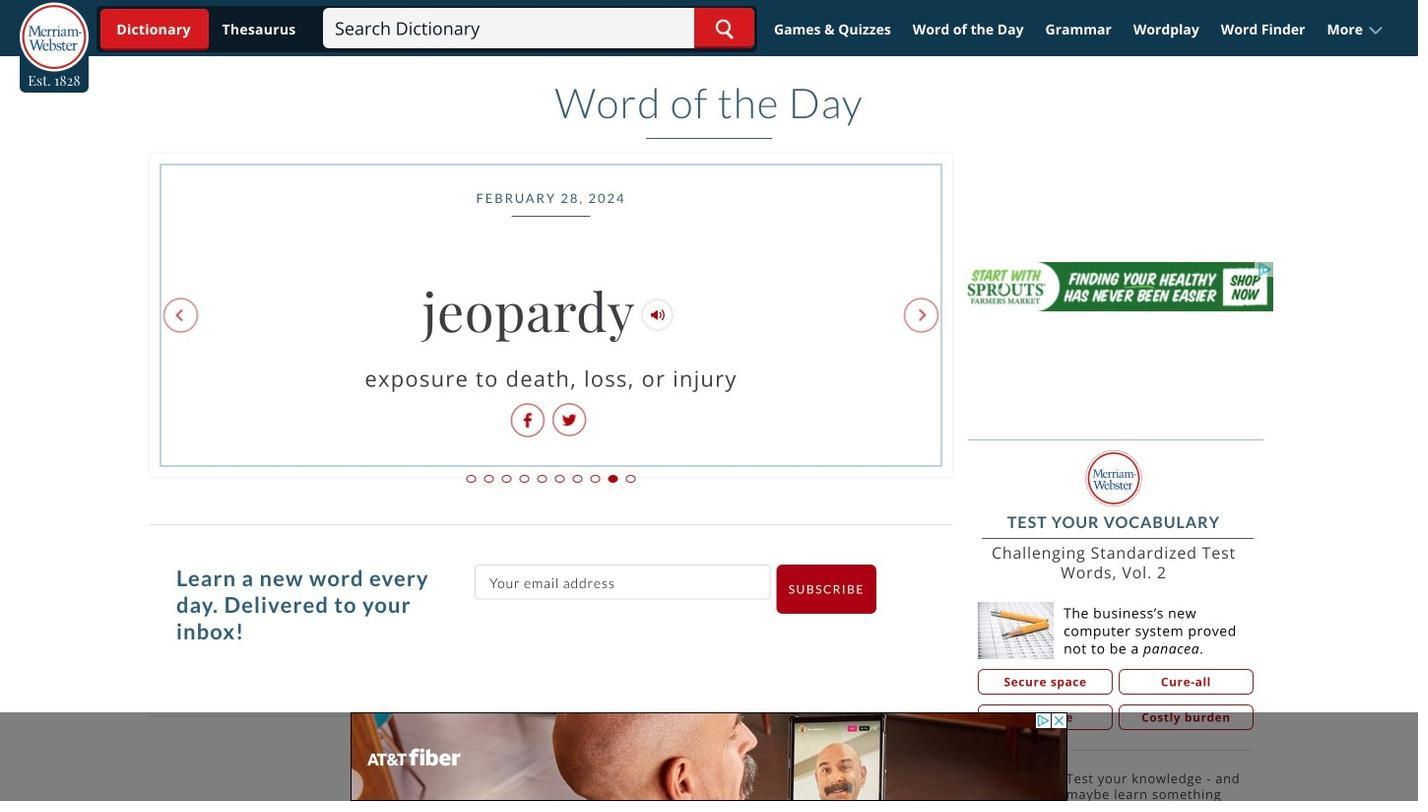 Task type: describe. For each thing, give the bounding box(es) containing it.
merriam webster - established 1828 image
[[20, 2, 89, 73]]

1 vertical spatial advertisement element
[[351, 712, 1068, 801]]

a pencil broken in half on top of a test answer sheet image
[[978, 602, 1054, 659]]

0 vertical spatial advertisement element
[[959, 262, 1274, 311]]



Task type: vqa. For each thing, say whether or not it's contained in the screenshot.
the bottommost know?
no



Task type: locate. For each thing, give the bounding box(es) containing it.
None submit
[[777, 565, 877, 614]]

toggle search dictionary/thesaurus image
[[101, 9, 209, 50]]

search word image
[[715, 19, 734, 40]]

Search search field
[[323, 8, 755, 48]]

Your email address text field
[[475, 565, 771, 600]]

advertisement element
[[959, 262, 1274, 311], [351, 712, 1068, 801]]

true or false image
[[978, 770, 1056, 801]]

merriam webster image
[[1086, 450, 1143, 506]]

tab list
[[150, 465, 953, 489]]



